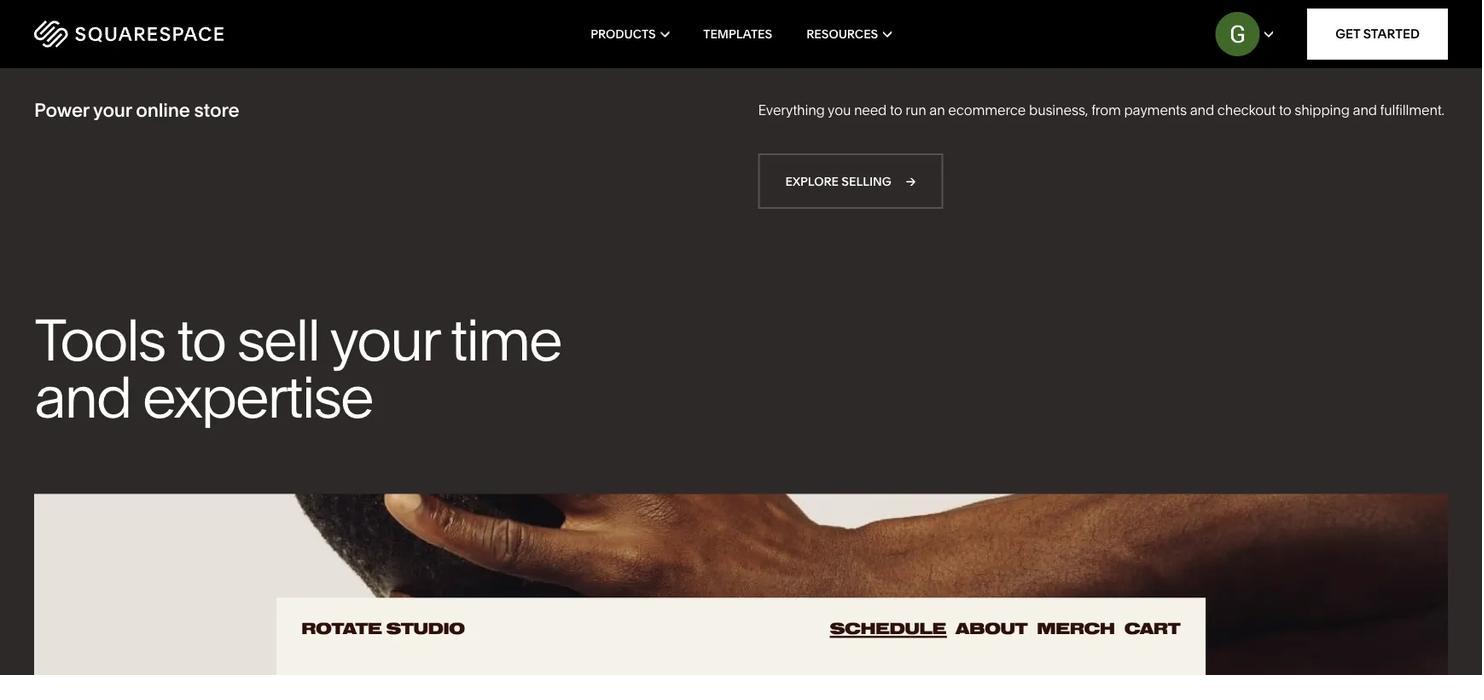 Task type: describe. For each thing, give the bounding box(es) containing it.
resources
[[807, 27, 878, 41]]

time
[[450, 305, 561, 376]]

fulfillment.
[[1381, 102, 1445, 118]]

power
[[34, 99, 89, 122]]

get
[[1336, 26, 1361, 42]]

ecommerce
[[948, 102, 1026, 118]]

everything you need to run an ecommerce business, from payments and checkout to shipping and fulfillment.
[[758, 102, 1445, 118]]

tools
[[34, 305, 165, 376]]

selling
[[842, 175, 892, 189]]

to inside the tools to sell your time and expertise
[[176, 305, 225, 376]]

store
[[194, 99, 239, 122]]

squarespace logo link
[[34, 20, 317, 48]]

run
[[906, 102, 926, 118]]

you
[[828, 102, 851, 118]]

an ecommerce website showcasing a beige lighting fixture sculpture with a red curtain-like background, featuring a 'shop now' button and sale highlights. image
[[0, 0, 1482, 101]]

2 horizontal spatial and
[[1353, 102, 1377, 118]]

0 vertical spatial your
[[93, 99, 132, 122]]

templates link
[[703, 0, 772, 68]]

explore
[[786, 175, 839, 189]]

1 horizontal spatial and
[[1190, 102, 1215, 118]]

payments
[[1124, 102, 1187, 118]]

2 horizontal spatial to
[[1279, 102, 1292, 118]]

tools to sell your time and expertise
[[34, 305, 561, 433]]



Task type: vqa. For each thing, say whether or not it's contained in the screenshot.
YOUR to the left
yes



Task type: locate. For each thing, give the bounding box(es) containing it.
0 horizontal spatial your
[[93, 99, 132, 122]]

business,
[[1029, 102, 1089, 118]]

products button
[[591, 0, 669, 68]]

products
[[591, 27, 656, 41]]

to left the 'run'
[[890, 102, 903, 118]]

from
[[1092, 102, 1121, 118]]

templates
[[703, 27, 772, 41]]

to
[[890, 102, 903, 118], [1279, 102, 1292, 118], [176, 305, 225, 376]]

to left "sell"
[[176, 305, 225, 376]]

power your online store
[[34, 99, 239, 122]]

need
[[854, 102, 887, 118]]

→
[[906, 175, 916, 189]]

0 horizontal spatial and
[[34, 363, 131, 433]]

an
[[930, 102, 945, 118]]

1 horizontal spatial to
[[890, 102, 903, 118]]

1 horizontal spatial your
[[330, 305, 438, 376]]

resources button
[[807, 0, 892, 68]]

and
[[1190, 102, 1215, 118], [1353, 102, 1377, 118], [34, 363, 131, 433]]

and inside the tools to sell your time and expertise
[[34, 363, 131, 433]]

sell
[[237, 305, 319, 376]]

explore selling
[[786, 175, 892, 189]]

expertise
[[142, 363, 372, 433]]

a fitness brand website with off-white background, maroon text, and a woman working out, offering scheduling capabilities with fitness professionals. image
[[0, 427, 1482, 676]]

checkout
[[1218, 102, 1276, 118]]

your
[[93, 99, 132, 122], [330, 305, 438, 376]]

everything
[[758, 102, 825, 118]]

to left 'shipping'
[[1279, 102, 1292, 118]]

1 vertical spatial your
[[330, 305, 438, 376]]

get started link
[[1308, 9, 1448, 60]]

squarespace logo image
[[34, 20, 224, 48]]

started
[[1364, 26, 1420, 42]]

online
[[136, 99, 190, 122]]

get started
[[1336, 26, 1420, 42]]

0 horizontal spatial to
[[176, 305, 225, 376]]

your inside the tools to sell your time and expertise
[[330, 305, 438, 376]]

shipping
[[1295, 102, 1350, 118]]



